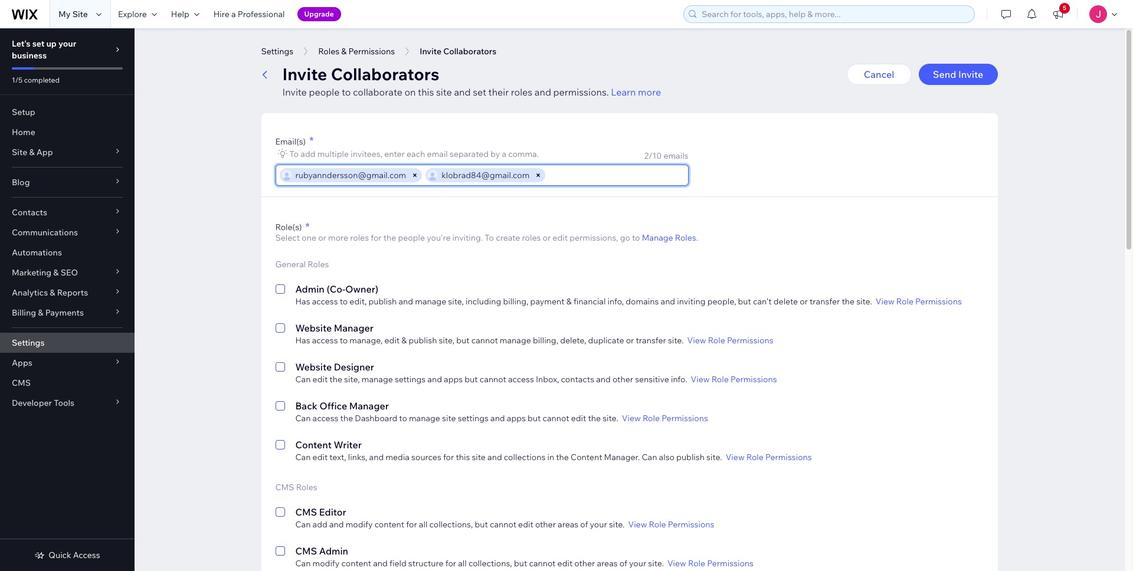 Task type: vqa. For each thing, say whether or not it's contained in the screenshot.
site. inside ADMIN (CO-OWNER) HAS ACCESS TO EDIT, PUBLISH AND MANAGE SITE, INCLUDING BILLING, PAYMENT & FINANCIAL INFO, DOMAINS AND INVITING PEOPLE, BUT CAN'T DELETE OR TRANSFER THE SITE. VIEW ROLE PERMISSIONS
yes



Task type: locate. For each thing, give the bounding box(es) containing it.
& inside admin (co-owner) has access to edit, publish and manage site, including billing, payment & financial info, domains and inviting people, but can't delete or transfer the site. view role permissions
[[567, 296, 572, 307]]

manage
[[415, 296, 447, 307], [500, 335, 531, 346], [362, 374, 393, 385], [409, 413, 440, 424]]

publish inside admin (co-owner) has access to edit, publish and manage site, including billing, payment & financial info, domains and inviting people, but can't delete or transfer the site. view role permissions
[[369, 296, 397, 307]]

manager inside the website manager has access to manage, edit & publish site, but cannot manage billing, delete, duplicate or transfer site. view role permissions
[[334, 322, 374, 334]]

& inside 'dropdown button'
[[38, 308, 43, 318]]

apps button
[[0, 353, 135, 373]]

set left 'up'
[[32, 38, 45, 49]]

back office manager can access the dashboard to manage site settings and apps but cannot edit the site. view role permissions
[[296, 400, 709, 424]]

rubyanndersson@gmail.com
[[296, 170, 406, 181]]

can for cms editor
[[296, 520, 311, 530]]

access
[[312, 296, 338, 307], [312, 335, 338, 346], [508, 374, 534, 385], [313, 413, 339, 424]]

1 horizontal spatial this
[[456, 452, 470, 463]]

* inside role(s) * select one or more roles for the people you're inviting. to create roles or edit permissions, go to manage roles.
[[306, 220, 310, 234]]

of inside 'cms editor can add and modify content for all collections, but cannot edit other areas of your site. view role permissions'
[[581, 520, 588, 530]]

settings up apps
[[12, 338, 45, 348]]

publish
[[369, 296, 397, 307], [409, 335, 437, 346], [677, 452, 705, 463]]

edit inside website designer can edit the site, manage settings and apps but cannot access inbox, contacts and other sensitive info. view role permissions
[[313, 374, 328, 385]]

1 vertical spatial a
[[502, 149, 507, 159]]

permissions inside the website manager has access to manage, edit & publish site, but cannot manage billing, delete, duplicate or transfer site. view role permissions
[[727, 335, 774, 346]]

0 vertical spatial site
[[72, 9, 88, 19]]

reports
[[57, 288, 88, 298]]

let's set up your business
[[12, 38, 76, 61]]

to right go
[[633, 233, 640, 243]]

billing, left "payment"
[[503, 296, 529, 307]]

1 horizontal spatial people
[[398, 233, 425, 243]]

0 vertical spatial manager
[[334, 322, 374, 334]]

view role permissions button for admin (co-owner)
[[876, 296, 962, 307]]

separated
[[450, 149, 489, 159]]

0 vertical spatial settings
[[395, 374, 426, 385]]

transfer right delete
[[810, 296, 841, 307]]

edit inside 'cms editor can add and modify content for all collections, but cannot edit other areas of your site. view role permissions'
[[519, 520, 534, 530]]

has inside the website manager has access to manage, edit & publish site, but cannot manage billing, delete, duplicate or transfer site. view role permissions
[[296, 335, 310, 346]]

but down 'cms editor can add and modify content for all collections, but cannot edit other areas of your site. view role permissions'
[[514, 559, 528, 569]]

None checkbox
[[275, 282, 285, 307], [275, 321, 285, 346], [275, 360, 285, 385], [275, 438, 285, 463], [275, 506, 285, 530], [275, 544, 285, 569], [275, 282, 285, 307], [275, 321, 285, 346], [275, 360, 285, 385], [275, 438, 285, 463], [275, 506, 285, 530], [275, 544, 285, 569]]

each
[[407, 149, 425, 159]]

cannot up cms admin can modify content and field structure for all collections, but cannot edit other areas of your site. view role permissions
[[490, 520, 517, 530]]

billing, inside the website manager has access to manage, edit & publish site, but cannot manage billing, delete, duplicate or transfer site. view role permissions
[[533, 335, 559, 346]]

5
[[1064, 4, 1067, 12]]

0 vertical spatial a
[[231, 9, 236, 19]]

in
[[548, 452, 555, 463]]

cannot up content writer can edit text, links, and media sources for this site and collections in the content manager. can also publish site. view role permissions
[[543, 413, 570, 424]]

site. inside admin (co-owner) has access to edit, publish and manage site, including billing, payment & financial info, domains and inviting people, but can't delete or transfer the site. view role permissions
[[857, 296, 873, 307]]

0 vertical spatial site,
[[448, 296, 464, 307]]

1 vertical spatial collections,
[[469, 559, 512, 569]]

back
[[296, 400, 318, 412]]

of
[[581, 520, 588, 530], [620, 559, 628, 569]]

website for website designer
[[296, 361, 332, 373]]

publish down owner) at the left of page
[[369, 296, 397, 307]]

home
[[12, 127, 35, 138]]

has
[[296, 296, 310, 307], [296, 335, 310, 346]]

help button
[[164, 0, 207, 28]]

upgrade
[[304, 9, 334, 18]]

add down email(s) *
[[301, 149, 316, 159]]

roles inside invite collaborators invite people to collaborate on this site and set their roles and permissions. learn more
[[511, 86, 533, 98]]

manage up website designer can edit the site, manage settings and apps but cannot access inbox, contacts and other sensitive info. view role permissions
[[500, 335, 531, 346]]

1 horizontal spatial content
[[571, 452, 603, 463]]

this right on
[[418, 86, 434, 98]]

view role permissions button for website manager
[[688, 335, 774, 346]]

0 horizontal spatial settings
[[395, 374, 426, 385]]

apps up collections
[[507, 413, 526, 424]]

0 vertical spatial content
[[375, 520, 405, 530]]

domains
[[626, 296, 659, 307]]

website designer can edit the site, manage settings and apps but cannot access inbox, contacts and other sensitive info. view role permissions
[[296, 361, 778, 385]]

site,
[[448, 296, 464, 307], [439, 335, 455, 346], [344, 374, 360, 385]]

collections,
[[430, 520, 473, 530], [469, 559, 512, 569]]

for right structure
[[446, 559, 457, 569]]

sources
[[412, 452, 442, 463]]

0 vertical spatial site
[[436, 86, 452, 98]]

0 horizontal spatial collaborators
[[331, 64, 440, 84]]

inbox,
[[536, 374, 560, 385]]

2 vertical spatial other
[[575, 559, 595, 569]]

0 horizontal spatial publish
[[369, 296, 397, 307]]

1 horizontal spatial content
[[375, 520, 405, 530]]

billing & payments
[[12, 308, 84, 318]]

automations
[[12, 247, 62, 258]]

their
[[489, 86, 509, 98]]

help
[[171, 9, 189, 19]]

1 vertical spatial other
[[536, 520, 556, 530]]

all right structure
[[458, 559, 467, 569]]

1 vertical spatial people
[[398, 233, 425, 243]]

1 vertical spatial of
[[620, 559, 628, 569]]

can for website designer
[[296, 374, 311, 385]]

0 vertical spatial set
[[32, 38, 45, 49]]

website for website manager
[[296, 322, 332, 334]]

1 horizontal spatial set
[[473, 86, 487, 98]]

transfer inside the website manager has access to manage, edit & publish site, but cannot manage billing, delete, duplicate or transfer site. view role permissions
[[636, 335, 667, 346]]

comma.
[[509, 149, 539, 159]]

to left collaborate
[[342, 86, 351, 98]]

access down office
[[313, 413, 339, 424]]

quick access button
[[34, 550, 100, 561]]

manage down designer
[[362, 374, 393, 385]]

website inside website designer can edit the site, manage settings and apps but cannot access inbox, contacts and other sensitive info. view role permissions
[[296, 361, 332, 373]]

2 vertical spatial your
[[630, 559, 647, 569]]

can inside 'cms editor can add and modify content for all collections, but cannot edit other areas of your site. view role permissions'
[[296, 520, 311, 530]]

content left manager.
[[571, 452, 603, 463]]

site inside site & app dropdown button
[[12, 147, 27, 158]]

for up owner) at the left of page
[[371, 233, 382, 243]]

modify inside 'cms editor can add and modify content for all collections, but cannot edit other areas of your site. view role permissions'
[[346, 520, 373, 530]]

1 website from the top
[[296, 322, 332, 334]]

collaborators up collaborate
[[331, 64, 440, 84]]

1 horizontal spatial your
[[590, 520, 608, 530]]

0 vertical spatial people
[[309, 86, 340, 98]]

0 horizontal spatial of
[[581, 520, 588, 530]]

structure
[[409, 559, 444, 569]]

sidebar element
[[0, 28, 135, 572]]

0 horizontal spatial all
[[419, 520, 428, 530]]

and inside 'cms editor can add and modify content for all collections, but cannot edit other areas of your site. view role permissions'
[[329, 520, 344, 530]]

1 horizontal spatial other
[[575, 559, 595, 569]]

1 vertical spatial collaborators
[[331, 64, 440, 84]]

website
[[296, 322, 332, 334], [296, 361, 332, 373]]

0 vertical spatial collections,
[[430, 520, 473, 530]]

1 horizontal spatial settings
[[261, 46, 294, 57]]

0 horizontal spatial more
[[328, 233, 348, 243]]

but up back office manager can access the dashboard to manage site settings and apps but cannot edit the site. view role permissions
[[465, 374, 478, 385]]

and
[[454, 86, 471, 98], [535, 86, 552, 98], [399, 296, 413, 307], [661, 296, 676, 307], [428, 374, 442, 385], [597, 374, 611, 385], [491, 413, 505, 424], [369, 452, 384, 463], [488, 452, 502, 463], [329, 520, 344, 530], [373, 559, 388, 569]]

more
[[638, 86, 661, 98], [328, 233, 348, 243]]

cannot for website designer
[[480, 374, 507, 385]]

transfer up 'sensitive'
[[636, 335, 667, 346]]

add
[[301, 149, 316, 159], [313, 520, 328, 530]]

dashboard
[[355, 413, 398, 424]]

manage inside admin (co-owner) has access to edit, publish and manage site, including billing, payment & financial info, domains and inviting people, but can't delete or transfer the site. view role permissions
[[415, 296, 447, 307]]

0 vertical spatial billing,
[[503, 296, 529, 307]]

0 horizontal spatial to
[[290, 149, 299, 159]]

apps up back office manager can access the dashboard to manage site settings and apps but cannot edit the site. view role permissions
[[444, 374, 463, 385]]

cannot down including
[[472, 335, 498, 346]]

or inside the website manager has access to manage, edit & publish site, but cannot manage billing, delete, duplicate or transfer site. view role permissions
[[626, 335, 634, 346]]

or right delete
[[800, 296, 808, 307]]

settings inside sidebar element
[[12, 338, 45, 348]]

1 vertical spatial admin
[[319, 546, 349, 557]]

permissions,
[[570, 233, 619, 243]]

contacts
[[561, 374, 595, 385]]

to left "edit,"
[[340, 296, 348, 307]]

view inside cms admin can modify content and field structure for all collections, but cannot edit other areas of your site. view role permissions
[[668, 559, 687, 569]]

for
[[371, 233, 382, 243], [443, 452, 454, 463], [406, 520, 417, 530], [446, 559, 457, 569]]

1 vertical spatial has
[[296, 335, 310, 346]]

people
[[309, 86, 340, 98], [398, 233, 425, 243]]

modify inside cms admin can modify content and field structure for all collections, but cannot edit other areas of your site. view role permissions
[[313, 559, 340, 569]]

None checkbox
[[275, 399, 285, 424]]

edit,
[[350, 296, 367, 307]]

access up designer
[[312, 335, 338, 346]]

cannot inside 'cms editor can add and modify content for all collections, but cannot edit other areas of your site. view role permissions'
[[490, 520, 517, 530]]

cms inside 'cms editor can add and modify content for all collections, but cannot edit other areas of your site. view role permissions'
[[296, 507, 317, 519]]

1 vertical spatial apps
[[507, 413, 526, 424]]

1 vertical spatial roles
[[308, 259, 329, 270]]

cannot up back office manager can access the dashboard to manage site settings and apps but cannot edit the site. view role permissions
[[480, 374, 507, 385]]

website down (co-
[[296, 322, 332, 334]]

website up back
[[296, 361, 332, 373]]

role(s) * select one or more roles for the people you're inviting. to create roles or edit permissions, go to manage roles.
[[275, 220, 699, 243]]

1 horizontal spatial collaborators
[[444, 46, 497, 57]]

or right one
[[318, 233, 326, 243]]

0 vertical spatial modify
[[346, 520, 373, 530]]

manage up sources
[[409, 413, 440, 424]]

areas inside cms admin can modify content and field structure for all collections, but cannot edit other areas of your site. view role permissions
[[597, 559, 618, 569]]

send invite
[[934, 69, 984, 80]]

manager inside back office manager can access the dashboard to manage site settings and apps but cannot edit the site. view role permissions
[[349, 400, 389, 412]]

this right sources
[[456, 452, 470, 463]]

0 vertical spatial areas
[[558, 520, 579, 530]]

0 vertical spatial settings
[[261, 46, 294, 57]]

can for content writer
[[296, 452, 311, 463]]

collaborators up invite collaborators invite people to collaborate on this site and set their roles and permissions. learn more
[[444, 46, 497, 57]]

content up field
[[375, 520, 405, 530]]

links,
[[348, 452, 368, 463]]

add down editor
[[313, 520, 328, 530]]

site, inside admin (co-owner) has access to edit, publish and manage site, including billing, payment & financial info, domains and inviting people, but can't delete or transfer the site. view role permissions
[[448, 296, 464, 307]]

for up field
[[406, 520, 417, 530]]

invite
[[420, 46, 442, 57], [283, 64, 327, 84], [959, 69, 984, 80], [283, 86, 307, 98]]

admin down editor
[[319, 546, 349, 557]]

and inside cms admin can modify content and field structure for all collections, but cannot edit other areas of your site. view role permissions
[[373, 559, 388, 569]]

& inside button
[[341, 46, 347, 57]]

roles inside button
[[318, 46, 340, 57]]

manage inside website designer can edit the site, manage settings and apps but cannot access inbox, contacts and other sensitive info. view role permissions
[[362, 374, 393, 385]]

site. inside cms admin can modify content and field structure for all collections, but cannot edit other areas of your site. view role permissions
[[649, 559, 664, 569]]

to
[[342, 86, 351, 98], [633, 233, 640, 243], [340, 296, 348, 307], [340, 335, 348, 346], [399, 413, 407, 424]]

access inside back office manager can access the dashboard to manage site settings and apps but cannot edit the site. view role permissions
[[313, 413, 339, 424]]

1 vertical spatial settings
[[12, 338, 45, 348]]

1 has from the top
[[296, 296, 310, 307]]

2 vertical spatial site
[[472, 452, 486, 463]]

role inside content writer can edit text, links, and media sources for this site and collections in the content manager. can also publish site. view role permissions
[[747, 452, 764, 463]]

manage left including
[[415, 296, 447, 307]]

content up text,
[[296, 439, 332, 451]]

2 vertical spatial roles
[[296, 482, 318, 493]]

manager.
[[604, 452, 640, 463]]

site & app button
[[0, 142, 135, 162]]

publish inside content writer can edit text, links, and media sources for this site and collections in the content manager. can also publish site. view role permissions
[[677, 452, 705, 463]]

0 vertical spatial *
[[310, 134, 314, 148]]

1 vertical spatial billing,
[[533, 335, 559, 346]]

cannot for cms editor
[[490, 520, 517, 530]]

1 horizontal spatial site
[[72, 9, 88, 19]]

permissions inside cms admin can modify content and field structure for all collections, but cannot edit other areas of your site. view role permissions
[[708, 559, 754, 569]]

people down roles & permissions button
[[309, 86, 340, 98]]

0 horizontal spatial your
[[58, 38, 76, 49]]

cannot down 'cms editor can add and modify content for all collections, but cannot edit other areas of your site. view role permissions'
[[529, 559, 556, 569]]

cannot inside the website manager has access to manage, edit & publish site, but cannot manage billing, delete, duplicate or transfer site. view role permissions
[[472, 335, 498, 346]]

publish right manage,
[[409, 335, 437, 346]]

to right dashboard on the bottom left of the page
[[399, 413, 407, 424]]

1 vertical spatial your
[[590, 520, 608, 530]]

by
[[491, 149, 500, 159]]

the
[[384, 233, 396, 243], [842, 296, 855, 307], [330, 374, 342, 385], [341, 413, 353, 424], [588, 413, 601, 424], [556, 452, 569, 463]]

0 horizontal spatial areas
[[558, 520, 579, 530]]

settings down professional on the left top
[[261, 46, 294, 57]]

manager
[[334, 322, 374, 334], [349, 400, 389, 412]]

edit inside the website manager has access to manage, edit & publish site, but cannot manage billing, delete, duplicate or transfer site. view role permissions
[[385, 335, 400, 346]]

(co-
[[327, 283, 346, 295]]

access inside the website manager has access to manage, edit & publish site, but cannot manage billing, delete, duplicate or transfer site. view role permissions
[[312, 335, 338, 346]]

view inside back office manager can access the dashboard to manage site settings and apps but cannot edit the site. view role permissions
[[622, 413, 641, 424]]

roles for editor
[[296, 482, 318, 493]]

all up structure
[[419, 520, 428, 530]]

0 horizontal spatial a
[[231, 9, 236, 19]]

role inside 'cms editor can add and modify content for all collections, but cannot edit other areas of your site. view role permissions'
[[649, 520, 667, 530]]

1 horizontal spatial to
[[485, 233, 494, 243]]

1 vertical spatial areas
[[597, 559, 618, 569]]

0 vertical spatial content
[[296, 439, 332, 451]]

role inside website designer can edit the site, manage settings and apps but cannot access inbox, contacts and other sensitive info. view role permissions
[[712, 374, 729, 385]]

cms for roles
[[275, 482, 294, 493]]

has inside admin (co-owner) has access to edit, publish and manage site, including billing, payment & financial info, domains and inviting people, but can't delete or transfer the site. view role permissions
[[296, 296, 310, 307]]

0 horizontal spatial modify
[[313, 559, 340, 569]]

site inside content writer can edit text, links, and media sources for this site and collections in the content manager. can also publish site. view role permissions
[[472, 452, 486, 463]]

go
[[620, 233, 631, 243]]

settings inside website designer can edit the site, manage settings and apps but cannot access inbox, contacts and other sensitive info. view role permissions
[[395, 374, 426, 385]]

collections, down 'cms editor can add and modify content for all collections, but cannot edit other areas of your site. view role permissions'
[[469, 559, 512, 569]]

apps
[[12, 358, 32, 369]]

1 horizontal spatial settings
[[458, 413, 489, 424]]

view role permissions button for cms editor
[[629, 520, 715, 530]]

0 vertical spatial more
[[638, 86, 661, 98]]

1 vertical spatial site,
[[439, 335, 455, 346]]

site
[[436, 86, 452, 98], [442, 413, 456, 424], [472, 452, 486, 463]]

but
[[738, 296, 752, 307], [457, 335, 470, 346], [465, 374, 478, 385], [528, 413, 541, 424], [475, 520, 488, 530], [514, 559, 528, 569]]

more right one
[[328, 233, 348, 243]]

1/5 completed
[[12, 76, 60, 84]]

0 vertical spatial your
[[58, 38, 76, 49]]

a right hire
[[231, 9, 236, 19]]

access left inbox,
[[508, 374, 534, 385]]

0 vertical spatial website
[[296, 322, 332, 334]]

a right by
[[502, 149, 507, 159]]

content left field
[[342, 559, 371, 569]]

modify
[[346, 520, 373, 530], [313, 559, 340, 569]]

cms for editor
[[296, 507, 317, 519]]

0 horizontal spatial this
[[418, 86, 434, 98]]

permissions
[[349, 46, 395, 57], [916, 296, 962, 307], [727, 335, 774, 346], [731, 374, 778, 385], [662, 413, 709, 424], [766, 452, 812, 463], [668, 520, 715, 530], [708, 559, 754, 569]]

roles
[[511, 86, 533, 98], [350, 233, 369, 243], [522, 233, 541, 243]]

to inside back office manager can access the dashboard to manage site settings and apps but cannot edit the site. view role permissions
[[399, 413, 407, 424]]

1 horizontal spatial billing,
[[533, 335, 559, 346]]

to left create at the top left of page
[[485, 233, 494, 243]]

1 vertical spatial transfer
[[636, 335, 667, 346]]

settings inside back office manager can access the dashboard to manage site settings and apps but cannot edit the site. view role permissions
[[458, 413, 489, 424]]

1 vertical spatial content
[[571, 452, 603, 463]]

site right my
[[72, 9, 88, 19]]

1 vertical spatial website
[[296, 361, 332, 373]]

info,
[[608, 296, 624, 307]]

other
[[613, 374, 634, 385], [536, 520, 556, 530], [575, 559, 595, 569]]

cms inside cms admin can modify content and field structure for all collections, but cannot edit other areas of your site. view role permissions
[[296, 546, 317, 557]]

you're
[[427, 233, 451, 243]]

but left the can't
[[738, 296, 752, 307]]

1 vertical spatial modify
[[313, 559, 340, 569]]

analytics & reports
[[12, 288, 88, 298]]

cannot for website manager
[[472, 335, 498, 346]]

2 horizontal spatial your
[[630, 559, 647, 569]]

cannot
[[472, 335, 498, 346], [480, 374, 507, 385], [543, 413, 570, 424], [490, 520, 517, 530], [529, 559, 556, 569]]

to down email(s)
[[290, 149, 299, 159]]

view
[[876, 296, 895, 307], [688, 335, 707, 346], [691, 374, 710, 385], [622, 413, 641, 424], [726, 452, 745, 463], [629, 520, 648, 530], [668, 559, 687, 569]]

& inside popup button
[[50, 288, 55, 298]]

None field
[[549, 165, 685, 185]]

admin down the general roles on the top left of page
[[296, 283, 325, 295]]

content
[[375, 520, 405, 530], [342, 559, 371, 569]]

0 horizontal spatial people
[[309, 86, 340, 98]]

0 vertical spatial transfer
[[810, 296, 841, 307]]

to inside role(s) * select one or more roles for the people you're inviting. to create roles or edit permissions, go to manage roles.
[[485, 233, 494, 243]]

2 horizontal spatial publish
[[677, 452, 705, 463]]

2 has from the top
[[296, 335, 310, 346]]

but down including
[[457, 335, 470, 346]]

collaborators for invite collaborators
[[444, 46, 497, 57]]

0 horizontal spatial billing,
[[503, 296, 529, 307]]

2 vertical spatial site,
[[344, 374, 360, 385]]

set left the their
[[473, 86, 487, 98]]

1 vertical spatial all
[[458, 559, 467, 569]]

more right learn
[[638, 86, 661, 98]]

0 vertical spatial apps
[[444, 374, 463, 385]]

or inside admin (co-owner) has access to edit, publish and manage site, including billing, payment & financial info, domains and inviting people, but can't delete or transfer the site. view role permissions
[[800, 296, 808, 307]]

all inside cms admin can modify content and field structure for all collections, but cannot edit other areas of your site. view role permissions
[[458, 559, 467, 569]]

1 vertical spatial to
[[485, 233, 494, 243]]

2 horizontal spatial other
[[613, 374, 634, 385]]

on
[[405, 86, 416, 98]]

2/10 emails
[[645, 151, 689, 161]]

manager up manage,
[[334, 322, 374, 334]]

all
[[419, 520, 428, 530], [458, 559, 467, 569]]

but up content writer can edit text, links, and media sources for this site and collections in the content manager. can also publish site. view role permissions
[[528, 413, 541, 424]]

billing, left the delete,
[[533, 335, 559, 346]]

1 horizontal spatial areas
[[597, 559, 618, 569]]

0 horizontal spatial settings
[[12, 338, 45, 348]]

1 vertical spatial content
[[342, 559, 371, 569]]

collections
[[504, 452, 546, 463]]

0 horizontal spatial site
[[12, 147, 27, 158]]

1 vertical spatial manager
[[349, 400, 389, 412]]

1 vertical spatial add
[[313, 520, 328, 530]]

1 horizontal spatial publish
[[409, 335, 437, 346]]

for right sources
[[443, 452, 454, 463]]

to left manage,
[[340, 335, 348, 346]]

1 vertical spatial site
[[12, 147, 27, 158]]

to inside role(s) * select one or more roles for the people you're inviting. to create roles or edit permissions, go to manage roles.
[[633, 233, 640, 243]]

transfer inside admin (co-owner) has access to edit, publish and manage site, including billing, payment & financial info, domains and inviting people, but can't delete or transfer the site. view role permissions
[[810, 296, 841, 307]]

the inside admin (co-owner) has access to edit, publish and manage site, including billing, payment & financial info, domains and inviting people, but can't delete or transfer the site. view role permissions
[[842, 296, 855, 307]]

set inside "let's set up your business"
[[32, 38, 45, 49]]

role inside back office manager can access the dashboard to manage site settings and apps but cannot edit the site. view role permissions
[[643, 413, 660, 424]]

manager up dashboard on the bottom left of the page
[[349, 400, 389, 412]]

communications button
[[0, 223, 135, 243]]

1 horizontal spatial apps
[[507, 413, 526, 424]]

sensitive
[[636, 374, 670, 385]]

people left you're
[[398, 233, 425, 243]]

1 vertical spatial more
[[328, 233, 348, 243]]

send
[[934, 69, 957, 80]]

but inside website designer can edit the site, manage settings and apps but cannot access inbox, contacts and other sensitive info. view role permissions
[[465, 374, 478, 385]]

1 vertical spatial *
[[306, 220, 310, 234]]

or right duplicate
[[626, 335, 634, 346]]

collections, up structure
[[430, 520, 473, 530]]

1 horizontal spatial modify
[[346, 520, 373, 530]]

0 horizontal spatial set
[[32, 38, 45, 49]]

0 horizontal spatial apps
[[444, 374, 463, 385]]

roles right the their
[[511, 86, 533, 98]]

access down (co-
[[312, 296, 338, 307]]

cms inside sidebar element
[[12, 378, 31, 389]]

2 website from the top
[[296, 361, 332, 373]]

* right email(s)
[[310, 134, 314, 148]]

site down home
[[12, 147, 27, 158]]

0 vertical spatial roles
[[318, 46, 340, 57]]

but up cms admin can modify content and field structure for all collections, but cannot edit other areas of your site. view role permissions
[[475, 520, 488, 530]]

2/10
[[645, 151, 662, 161]]

payment
[[531, 296, 565, 307]]

0 vertical spatial collaborators
[[444, 46, 497, 57]]

developer tools button
[[0, 393, 135, 413]]

* for email(s) *
[[310, 134, 314, 148]]

* for role(s) * select one or more roles for the people you're inviting. to create roles or edit permissions, go to manage roles.
[[306, 220, 310, 234]]

1 vertical spatial site
[[442, 413, 456, 424]]

1 horizontal spatial all
[[458, 559, 467, 569]]

admin (co-owner) has access to edit, publish and manage site, including billing, payment & financial info, domains and inviting people, but can't delete or transfer the site. view role permissions
[[296, 283, 962, 307]]

* right role(s) at the top left of the page
[[306, 220, 310, 234]]

automations link
[[0, 243, 135, 263]]

publish right also
[[677, 452, 705, 463]]

0 horizontal spatial other
[[536, 520, 556, 530]]

1 vertical spatial settings
[[458, 413, 489, 424]]



Task type: describe. For each thing, give the bounding box(es) containing it.
apps inside back office manager can access the dashboard to manage site settings and apps but cannot edit the site. view role permissions
[[507, 413, 526, 424]]

collaborators for invite collaborators invite people to collaborate on this site and set their roles and permissions. learn more
[[331, 64, 440, 84]]

& for app
[[29, 147, 35, 158]]

owner)
[[346, 283, 379, 295]]

completed
[[24, 76, 60, 84]]

invitees,
[[351, 149, 383, 159]]

developer tools
[[12, 398, 74, 409]]

this inside content writer can edit text, links, and media sources for this site and collections in the content manager. can also publish site. view role permissions
[[456, 452, 470, 463]]

duplicate
[[589, 335, 625, 346]]

1 horizontal spatial a
[[502, 149, 507, 159]]

cannot inside back office manager can access the dashboard to manage site settings and apps but cannot edit the site. view role permissions
[[543, 413, 570, 424]]

add inside 'cms editor can add and modify content for all collections, but cannot edit other areas of your site. view role permissions'
[[313, 520, 328, 530]]

access inside admin (co-owner) has access to edit, publish and manage site, including billing, payment & financial info, domains and inviting people, but can't delete or transfer the site. view role permissions
[[312, 296, 338, 307]]

site, inside the website manager has access to manage, edit & publish site, but cannot manage billing, delete, duplicate or transfer site. view role permissions
[[439, 335, 455, 346]]

can for cms admin
[[296, 559, 311, 569]]

roles for (co-
[[308, 259, 329, 270]]

enter
[[385, 149, 405, 159]]

to inside the website manager has access to manage, edit & publish site, but cannot manage billing, delete, duplicate or transfer site. view role permissions
[[340, 335, 348, 346]]

settings for settings link
[[12, 338, 45, 348]]

inviting.
[[453, 233, 483, 243]]

manage inside the website manager has access to manage, edit & publish site, but cannot manage billing, delete, duplicate or transfer site. view role permissions
[[500, 335, 531, 346]]

site. inside content writer can edit text, links, and media sources for this site and collections in the content manager. can also publish site. view role permissions
[[707, 452, 723, 463]]

role(s)
[[275, 222, 302, 233]]

office
[[320, 400, 347, 412]]

one
[[302, 233, 317, 243]]

cms roles
[[275, 482, 318, 493]]

site. inside back office manager can access the dashboard to manage site settings and apps but cannot edit the site. view role permissions
[[603, 413, 619, 424]]

site inside invite collaborators invite people to collaborate on this site and set their roles and permissions. learn more
[[436, 86, 452, 98]]

all inside 'cms editor can add and modify content for all collections, but cannot edit other areas of your site. view role permissions'
[[419, 520, 428, 530]]

view role permissions button for website designer
[[691, 374, 778, 385]]

delete
[[774, 296, 798, 307]]

cms link
[[0, 373, 135, 393]]

roles & permissions button
[[312, 43, 401, 60]]

role inside cms admin can modify content and field structure for all collections, but cannot edit other areas of your site. view role permissions
[[689, 559, 706, 569]]

content inside cms admin can modify content and field structure for all collections, but cannot edit other areas of your site. view role permissions
[[342, 559, 371, 569]]

other inside 'cms editor can add and modify content for all collections, but cannot edit other areas of your site. view role permissions'
[[536, 520, 556, 530]]

developer
[[12, 398, 52, 409]]

hire
[[214, 9, 230, 19]]

blog button
[[0, 172, 135, 193]]

roles right create at the top left of page
[[522, 233, 541, 243]]

multiple
[[318, 149, 349, 159]]

people inside role(s) * select one or more roles for the people you're inviting. to create roles or edit permissions, go to manage roles.
[[398, 233, 425, 243]]

role inside the website manager has access to manage, edit & publish site, but cannot manage billing, delete, duplicate or transfer site. view role permissions
[[708, 335, 726, 346]]

& for payments
[[38, 308, 43, 318]]

for inside role(s) * select one or more roles for the people you're inviting. to create roles or edit permissions, go to manage roles.
[[371, 233, 382, 243]]

site inside back office manager can access the dashboard to manage site settings and apps but cannot edit the site. view role permissions
[[442, 413, 456, 424]]

setup link
[[0, 102, 135, 122]]

0 vertical spatial to
[[290, 149, 299, 159]]

analytics & reports button
[[0, 283, 135, 303]]

send invite button
[[919, 64, 998, 85]]

other inside website designer can edit the site, manage settings and apps but cannot access inbox, contacts and other sensitive info. view role permissions
[[613, 374, 634, 385]]

& for seo
[[53, 268, 59, 278]]

roles.
[[675, 233, 699, 243]]

your inside "let's set up your business"
[[58, 38, 76, 49]]

view inside content writer can edit text, links, and media sources for this site and collections in the content manager. can also publish site. view role permissions
[[726, 452, 745, 463]]

site. inside 'cms editor can add and modify content for all collections, but cannot edit other areas of your site. view role permissions'
[[609, 520, 625, 530]]

people inside invite collaborators invite people to collaborate on this site and set their roles and permissions. learn more
[[309, 86, 340, 98]]

roles & permissions
[[318, 46, 395, 57]]

hire a professional link
[[207, 0, 292, 28]]

explore
[[118, 9, 147, 19]]

more inside role(s) * select one or more roles for the people you're inviting. to create roles or edit permissions, go to manage roles.
[[328, 233, 348, 243]]

media
[[386, 452, 410, 463]]

cancel button
[[847, 64, 912, 85]]

setup
[[12, 107, 35, 118]]

edit inside role(s) * select one or more roles for the people you're inviting. to create roles or edit permissions, go to manage roles.
[[553, 233, 568, 243]]

designer
[[334, 361, 374, 373]]

0 horizontal spatial content
[[296, 439, 332, 451]]

general
[[275, 259, 306, 270]]

general roles
[[275, 259, 329, 270]]

cms for admin
[[296, 546, 317, 557]]

marketing & seo button
[[0, 263, 135, 283]]

set inside invite collaborators invite people to collaborate on this site and set their roles and permissions. learn more
[[473, 86, 487, 98]]

but inside admin (co-owner) has access to edit, publish and manage site, including billing, payment & financial info, domains and inviting people, but can't delete or transfer the site. view role permissions
[[738, 296, 752, 307]]

collections, inside cms admin can modify content and field structure for all collections, but cannot edit other areas of your site. view role permissions
[[469, 559, 512, 569]]

view inside website designer can edit the site, manage settings and apps but cannot access inbox, contacts and other sensitive info. view role permissions
[[691, 374, 710, 385]]

hire a professional
[[214, 9, 285, 19]]

permissions inside content writer can edit text, links, and media sources for this site and collections in the content manager. can also publish site. view role permissions
[[766, 452, 812, 463]]

marketing
[[12, 268, 51, 278]]

the inside website designer can edit the site, manage settings and apps but cannot access inbox, contacts and other sensitive info. view role permissions
[[330, 374, 342, 385]]

role inside admin (co-owner) has access to edit, publish and manage site, including billing, payment & financial info, domains and inviting people, but can't delete or transfer the site. view role permissions
[[897, 296, 914, 307]]

of inside cms admin can modify content and field structure for all collections, but cannot edit other areas of your site. view role permissions
[[620, 559, 628, 569]]

permissions.
[[554, 86, 609, 98]]

settings link
[[0, 333, 135, 353]]

permissions inside website designer can edit the site, manage settings and apps but cannot access inbox, contacts and other sensitive info. view role permissions
[[731, 374, 778, 385]]

view role permissions button for back office manager
[[622, 413, 709, 424]]

apps inside website designer can edit the site, manage settings and apps but cannot access inbox, contacts and other sensitive info. view role permissions
[[444, 374, 463, 385]]

settings for settings button
[[261, 46, 294, 57]]

permissions inside admin (co-owner) has access to edit, publish and manage site, including billing, payment & financial info, domains and inviting people, but can't delete or transfer the site. view role permissions
[[916, 296, 962, 307]]

marketing & seo
[[12, 268, 78, 278]]

0 vertical spatial add
[[301, 149, 316, 159]]

but inside 'cms editor can add and modify content for all collections, but cannot edit other areas of your site. view role permissions'
[[475, 520, 488, 530]]

but inside the website manager has access to manage, edit & publish site, but cannot manage billing, delete, duplicate or transfer site. view role permissions
[[457, 335, 470, 346]]

collections, inside 'cms editor can add and modify content for all collections, but cannot edit other areas of your site. view role permissions'
[[430, 520, 473, 530]]

view inside 'cms editor can add and modify content for all collections, but cannot edit other areas of your site. view role permissions'
[[629, 520, 648, 530]]

access inside website designer can edit the site, manage settings and apps but cannot access inbox, contacts and other sensitive info. view role permissions
[[508, 374, 534, 385]]

cms editor can add and modify content for all collections, but cannot edit other areas of your site. view role permissions
[[296, 507, 715, 530]]

billing
[[12, 308, 36, 318]]

to inside invite collaborators invite people to collaborate on this site and set their roles and permissions. learn more
[[342, 86, 351, 98]]

quick
[[49, 550, 71, 561]]

analytics
[[12, 288, 48, 298]]

tools
[[54, 398, 74, 409]]

learn more link
[[611, 86, 661, 98]]

the inside content writer can edit text, links, and media sources for this site and collections in the content manager. can also publish site. view role permissions
[[556, 452, 569, 463]]

site. inside the website manager has access to manage, edit & publish site, but cannot manage billing, delete, duplicate or transfer site. view role permissions
[[668, 335, 684, 346]]

communications
[[12, 227, 78, 238]]

contacts
[[12, 207, 47, 218]]

text,
[[330, 452, 346, 463]]

manage
[[642, 233, 674, 243]]

for inside 'cms editor can add and modify content for all collections, but cannot edit other areas of your site. view role permissions'
[[406, 520, 417, 530]]

permissions inside 'cms editor can add and modify content for all collections, but cannot edit other areas of your site. view role permissions'
[[668, 520, 715, 530]]

manage,
[[350, 335, 383, 346]]

manage roles. button
[[642, 233, 699, 243]]

& for reports
[[50, 288, 55, 298]]

edit inside cms admin can modify content and field structure for all collections, but cannot edit other areas of your site. view role permissions
[[558, 559, 573, 569]]

payments
[[45, 308, 84, 318]]

billing, inside admin (co-owner) has access to edit, publish and manage site, including billing, payment & financial info, domains and inviting people, but can't delete or transfer the site. view role permissions
[[503, 296, 529, 307]]

edit inside back office manager can access the dashboard to manage site settings and apps but cannot edit the site. view role permissions
[[571, 413, 587, 424]]

Search for tools, apps, help & more... field
[[699, 6, 971, 22]]

business
[[12, 50, 47, 61]]

publish inside the website manager has access to manage, edit & publish site, but cannot manage billing, delete, duplicate or transfer site. view role permissions
[[409, 335, 437, 346]]

areas inside 'cms editor can add and modify content for all collections, but cannot edit other areas of your site. view role permissions'
[[558, 520, 579, 530]]

5 button
[[1046, 0, 1072, 28]]

upgrade button
[[297, 7, 341, 21]]

for inside content writer can edit text, links, and media sources for this site and collections in the content manager. can also publish site. view role permissions
[[443, 452, 454, 463]]

cms admin can modify content and field structure for all collections, but cannot edit other areas of your site. view role permissions
[[296, 546, 754, 569]]

& inside the website manager has access to manage, edit & publish site, but cannot manage billing, delete, duplicate or transfer site. view role permissions
[[402, 335, 407, 346]]

this inside invite collaborators invite people to collaborate on this site and set their roles and permissions. learn more
[[418, 86, 434, 98]]

edit inside content writer can edit text, links, and media sources for this site and collections in the content manager. can also publish site. view role permissions
[[313, 452, 328, 463]]

the inside role(s) * select one or more roles for the people you're inviting. to create roles or edit permissions, go to manage roles.
[[384, 233, 396, 243]]

other inside cms admin can modify content and field structure for all collections, but cannot edit other areas of your site. view role permissions
[[575, 559, 595, 569]]

view inside admin (co-owner) has access to edit, publish and manage site, including billing, payment & financial info, domains and inviting people, but can't delete or transfer the site. view role permissions
[[876, 296, 895, 307]]

content inside 'cms editor can add and modify content for all collections, but cannot edit other areas of your site. view role permissions'
[[375, 520, 405, 530]]

or right create at the top left of page
[[543, 233, 551, 243]]

and inside back office manager can access the dashboard to manage site settings and apps but cannot edit the site. view role permissions
[[491, 413, 505, 424]]

home link
[[0, 122, 135, 142]]

1/5
[[12, 76, 23, 84]]

cancel
[[864, 69, 895, 80]]

view inside the website manager has access to manage, edit & publish site, but cannot manage billing, delete, duplicate or transfer site. view role permissions
[[688, 335, 707, 346]]

access
[[73, 550, 100, 561]]

my
[[58, 9, 71, 19]]

but inside back office manager can access the dashboard to manage site settings and apps but cannot edit the site. view role permissions
[[528, 413, 541, 424]]

manage inside back office manager can access the dashboard to manage site settings and apps but cannot edit the site. view role permissions
[[409, 413, 440, 424]]

a inside the hire a professional link
[[231, 9, 236, 19]]

view role permissions button for cms admin
[[668, 559, 754, 569]]

permissions inside back office manager can access the dashboard to manage site settings and apps but cannot edit the site. view role permissions
[[662, 413, 709, 424]]

invite collaborators
[[420, 46, 497, 57]]

site & app
[[12, 147, 53, 158]]

professional
[[238, 9, 285, 19]]

quick access
[[49, 550, 100, 561]]

site, inside website designer can edit the site, manage settings and apps but cannot access inbox, contacts and other sensitive info. view role permissions
[[344, 374, 360, 385]]

roles right one
[[350, 233, 369, 243]]

admin inside cms admin can modify content and field structure for all collections, but cannot edit other areas of your site. view role permissions
[[319, 546, 349, 557]]

create
[[496, 233, 521, 243]]

admin inside admin (co-owner) has access to edit, publish and manage site, including billing, payment & financial info, domains and inviting people, but can't delete or transfer the site. view role permissions
[[296, 283, 325, 295]]

website manager has access to manage, edit & publish site, but cannot manage billing, delete, duplicate or transfer site. view role permissions
[[296, 322, 774, 346]]

view role permissions button for content writer
[[726, 452, 812, 463]]

billing & payments button
[[0, 303, 135, 323]]

up
[[46, 38, 57, 49]]

to add multiple invitees, enter each email separated by a comma.
[[290, 149, 539, 159]]

& for permissions
[[341, 46, 347, 57]]

for inside cms admin can modify content and field structure for all collections, but cannot edit other areas of your site. view role permissions
[[446, 559, 457, 569]]

to inside admin (co-owner) has access to edit, publish and manage site, including billing, payment & financial info, domains and inviting people, but can't delete or transfer the site. view role permissions
[[340, 296, 348, 307]]

editor
[[319, 507, 346, 519]]

can't
[[754, 296, 772, 307]]

emails
[[664, 151, 689, 161]]



